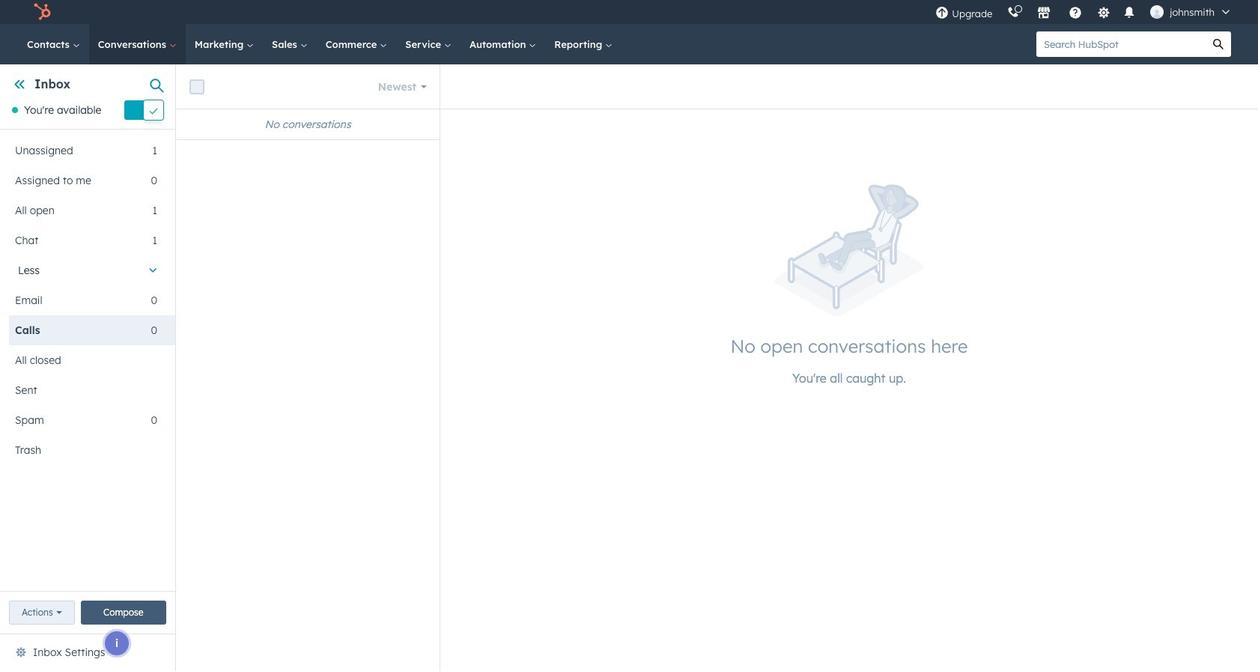 Task type: locate. For each thing, give the bounding box(es) containing it.
menu
[[928, 0, 1240, 24]]

main content
[[176, 64, 1258, 671]]

marketplaces image
[[1038, 7, 1051, 20]]

Search HubSpot search field
[[1037, 31, 1206, 57]]

john smith image
[[1151, 5, 1164, 19]]



Task type: vqa. For each thing, say whether or not it's contained in the screenshot.
the left with
no



Task type: describe. For each thing, give the bounding box(es) containing it.
you're available image
[[12, 107, 18, 113]]



